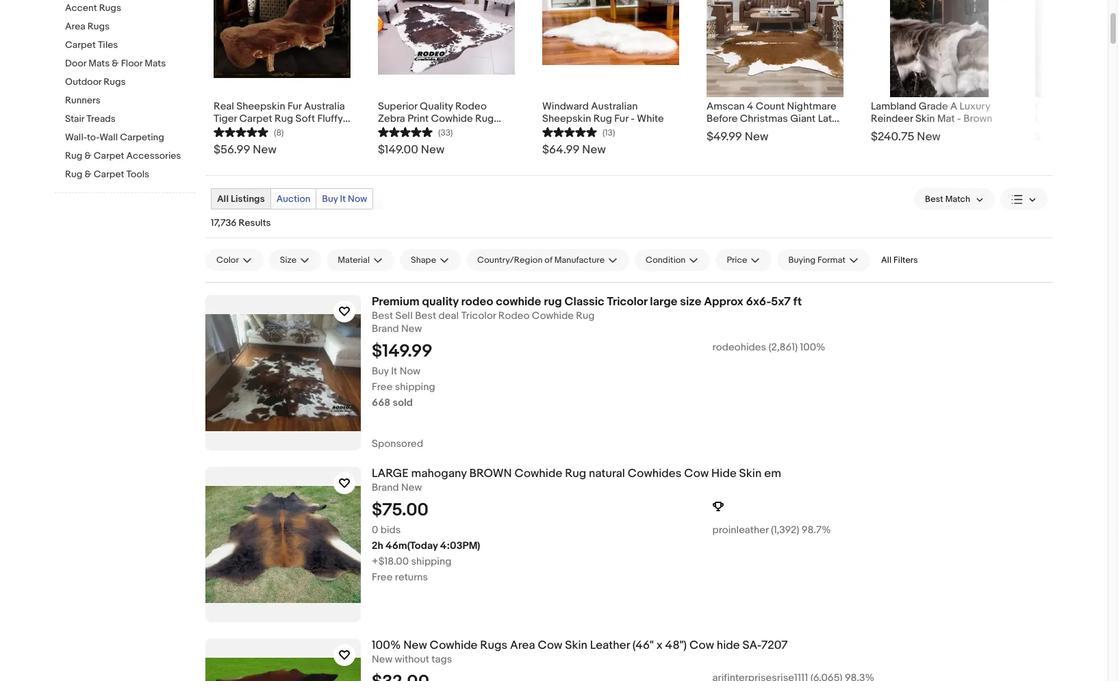 Task type: vqa. For each thing, say whether or not it's contained in the screenshot.
second min from the right
no



Task type: describe. For each thing, give the bounding box(es) containing it.
nightmare
[[787, 100, 837, 113]]

$56.99
[[214, 143, 250, 157]]

0 horizontal spatial best
[[372, 310, 393, 323]]

skin inside 100% new cowhide rugs area cow skin leather (46" x 48") cow hide sa-7207 new without tags
[[565, 639, 588, 653]]

1 vertical spatial &
[[85, 150, 91, 162]]

giant
[[791, 112, 816, 125]]

amscan 4 count nightmare before christmas giant latex plastic balloons multi co image
[[707, 0, 844, 97]]

multi
[[783, 125, 806, 138]]

hide
[[712, 467, 737, 481]]

large mahogany brown cowhide rug natural cowhides cow hide skin em brand new
[[372, 467, 782, 494]]

format
[[818, 255, 846, 266]]

amscan
[[707, 100, 745, 113]]

$75.00
[[372, 500, 429, 521]]

wall-
[[65, 132, 87, 143]]

amscan 4 count nightmare before christmas giant latex plastic balloons multi co link
[[707, 97, 844, 138]]

$149.00
[[378, 143, 419, 157]]

new up without
[[404, 639, 427, 653]]

rug & carpet tools link
[[65, 169, 195, 182]]

price
[[727, 255, 748, 266]]

7'
[[433, 125, 440, 138]]

windward australian sheepskin rug fur - white image
[[543, 0, 680, 65]]

superior
[[378, 100, 418, 113]]

price button
[[716, 249, 772, 271]]

$46.99
[[1036, 130, 1073, 144]]

cowhide inside the large mahogany brown cowhide rug natural cowhides cow hide skin em brand new
[[515, 467, 563, 481]]

rug inside 'premium quality rodeo cowhide rug classic tricolor large size approx 6x6-5x7 ft best sell best deal tricolor rodeo cowhide rug brand new'
[[576, 310, 595, 323]]

- inside the windward australian sheepskin rug fur - white
[[631, 112, 635, 125]]

100% new cowhide rugs area cow skin leather (46" x 48") cow hide sa-7207 link
[[372, 639, 1054, 653]]

fluffy
[[318, 112, 343, 125]]

buying
[[789, 255, 816, 266]]

to-
[[87, 132, 100, 143]]

all listings link
[[212, 189, 270, 209]]

deal
[[439, 310, 459, 323]]

premium quality rodeo cowhide rug classic tricolor large size approx 6x6-5x7 ft image
[[206, 295, 361, 451]]

real
[[214, 100, 234, 113]]

$64.99 new
[[543, 143, 606, 157]]

skin inside lambland grade a luxury reindeer skin mat - brown $240.75 new
[[916, 112, 935, 125]]

esupport 12v car auto blue led light momentary speaker horn push button metal to image
[[1036, 0, 1119, 97]]

$46.99 new
[[1036, 130, 1099, 144]]

+$18.00
[[372, 555, 409, 568]]

chair
[[258, 125, 283, 138]]

sofa
[[285, 125, 306, 138]]

area inside the accent rugs area rugs carpet tiles door mats & floor mats outdoor rugs runners stair treads wall-to-wall carpeting rug & carpet accessories rug & carpet tools
[[65, 21, 85, 32]]

$75.00 0 bids 2h 46m (today 4:03pm) +$18.00 shipping free returns
[[372, 500, 481, 584]]

now inside $149.99 buy it now free shipping 668 sold
[[400, 365, 421, 378]]

real sheepskin fur australia tiger carpet rug soft fluffy plain mat chair sofa
[[214, 100, 345, 138]]

buy inside $149.99 buy it now free shipping 668 sold
[[372, 365, 389, 378]]

new down 7'
[[421, 143, 445, 157]]

cowhide inside 'premium quality rodeo cowhide rug classic tricolor large size approx 6x6-5x7 ft best sell best deal tricolor rodeo cowhide rug brand new'
[[532, 310, 574, 323]]

brand inside 'premium quality rodeo cowhide rug classic tricolor large size approx 6x6-5x7 ft best sell best deal tricolor rodeo cowhide rug brand new'
[[372, 323, 399, 336]]

amscan 4 count nightmare before christmas giant latex plastic balloons multi co
[[707, 100, 843, 138]]

carpeting
[[120, 132, 164, 143]]

tools
[[126, 169, 149, 180]]

top rated plus image
[[713, 501, 724, 512]]

new inside lambland grade a luxury reindeer skin mat - brown $240.75 new
[[918, 130, 941, 144]]

(8)
[[274, 127, 284, 138]]

46m
[[386, 540, 407, 553]]

4.9 out of 5 stars image
[[214, 125, 269, 138]]

5 out of 5 stars image for $64.99
[[543, 125, 597, 138]]

new down '(13)'
[[582, 143, 606, 157]]

17,736 results
[[211, 217, 271, 229]]

free inside $149.99 buy it now free shipping 668 sold
[[372, 381, 393, 394]]

all filters button
[[876, 249, 924, 271]]

free inside the $75.00 0 bids 2h 46m (today 4:03pm) +$18.00 shipping free returns
[[372, 571, 393, 584]]

windward australian sheepskin rug fur - white link
[[543, 97, 680, 125]]

7207
[[762, 639, 788, 653]]

large mahogany brown cowhide rug natural cowhides cow hide skin em image
[[206, 467, 361, 623]]

(today
[[407, 540, 438, 553]]

2 mats from the left
[[145, 58, 166, 69]]

door
[[65, 58, 86, 69]]

zebra
[[378, 112, 405, 125]]

count
[[756, 100, 785, 113]]

rodeo inside superior quality rodeo zebra print cowhide rug approx 5' x 7'
[[456, 100, 487, 113]]

0 horizontal spatial buy
[[322, 193, 338, 205]]

new right $46.99
[[1076, 130, 1099, 144]]

outdoor
[[65, 76, 102, 88]]

1 horizontal spatial tricolor
[[607, 295, 648, 309]]

cow inside the large mahogany brown cowhide rug natural cowhides cow hide skin em brand new
[[685, 467, 709, 481]]

lambland grade a luxury reindeer skin mat - brown $240.75 new
[[871, 100, 993, 144]]

accessories
[[126, 150, 181, 162]]

accent rugs area rugs carpet tiles door mats & floor mats outdoor rugs runners stair treads wall-to-wall carpeting rug & carpet accessories rug & carpet tools
[[65, 2, 181, 180]]

outdoor rugs link
[[65, 76, 195, 89]]

cow left leather
[[538, 639, 563, 653]]

size button
[[269, 249, 321, 271]]

before
[[707, 112, 738, 125]]

cow right 48")
[[690, 639, 714, 653]]

rugs inside 100% new cowhide rugs area cow skin leather (46" x 48") cow hide sa-7207 new without tags
[[480, 639, 508, 653]]

real sheepskin fur australia tiger carpet rug soft fluffy plain mat chair sofa image
[[214, 0, 351, 78]]

natural
[[589, 467, 625, 481]]

98.7%
[[802, 524, 831, 537]]

filters
[[894, 255, 918, 266]]

1 horizontal spatial best
[[415, 310, 437, 323]]

proinleather (1,392) 98.7%
[[713, 524, 831, 537]]

skin inside the large mahogany brown cowhide rug natural cowhides cow hide skin em brand new
[[740, 467, 762, 481]]

size
[[280, 255, 297, 266]]

mat inside real sheepskin fur australia tiger carpet rug soft fluffy plain mat chair sofa
[[238, 125, 256, 138]]

sponsored
[[372, 438, 423, 451]]

new down christmas
[[745, 130, 769, 144]]

lambland
[[871, 100, 917, 113]]

plain
[[214, 125, 236, 138]]

co
[[808, 125, 822, 138]]

wall
[[100, 132, 118, 143]]

condition
[[646, 255, 686, 266]]

17,736
[[211, 217, 237, 229]]

(1,392)
[[771, 524, 800, 537]]

4:03pm)
[[440, 540, 481, 553]]

superior quality rodeo zebra print cowhide rug approx 5' x 7' image
[[378, 0, 515, 74]]

lambland grade a luxury reindeer skin mat - brown link
[[871, 97, 1008, 125]]

new left without
[[372, 653, 393, 666]]

brown
[[470, 467, 512, 481]]

(33) link
[[378, 125, 453, 138]]

bids
[[381, 524, 401, 537]]

door mats & floor mats link
[[65, 58, 195, 71]]

reindeer
[[871, 112, 914, 125]]

manufacture
[[555, 255, 605, 266]]

rodeo inside 'premium quality rodeo cowhide rug classic tricolor large size approx 6x6-5x7 ft best sell best deal tricolor rodeo cowhide rug brand new'
[[499, 310, 530, 323]]

best match button
[[915, 188, 995, 210]]

christmas
[[740, 112, 788, 125]]

$149.99 buy it now free shipping 668 sold
[[372, 341, 435, 410]]

tiles
[[98, 39, 118, 51]]

$149.99
[[372, 341, 433, 362]]



Task type: locate. For each thing, give the bounding box(es) containing it.
area inside 100% new cowhide rugs area cow skin leather (46" x 48") cow hide sa-7207 new without tags
[[510, 639, 535, 653]]

large mahogany brown cowhide rug natural cowhides cow hide skin em link
[[372, 467, 1054, 481]]

0 vertical spatial skin
[[916, 112, 935, 125]]

1 vertical spatial shipping
[[411, 555, 452, 568]]

tricolor left large
[[607, 295, 648, 309]]

-
[[631, 112, 635, 125], [958, 112, 962, 125]]

mahogany
[[411, 467, 467, 481]]

listings
[[231, 193, 265, 205]]

1 vertical spatial free
[[372, 571, 393, 584]]

new inside 'premium quality rodeo cowhide rug classic tricolor large size approx 6x6-5x7 ft best sell best deal tricolor rodeo cowhide rug brand new'
[[401, 323, 422, 336]]

shipping up "sold"
[[395, 381, 435, 394]]

sell
[[396, 310, 413, 323]]

x inside 100% new cowhide rugs area cow skin leather (46" x 48") cow hide sa-7207 new without tags
[[657, 639, 663, 653]]

best left the match at the right of page
[[926, 194, 944, 205]]

proinleather
[[713, 524, 769, 537]]

skin left leather
[[565, 639, 588, 653]]

cow
[[685, 467, 709, 481], [538, 639, 563, 653], [690, 639, 714, 653]]

1 vertical spatial x
[[657, 639, 663, 653]]

buy right auction 'link'
[[322, 193, 338, 205]]

cowhide right the brown
[[515, 467, 563, 481]]

new down lambland grade a luxury reindeer skin mat - brown "link"
[[918, 130, 941, 144]]

a
[[951, 100, 958, 113]]

0 vertical spatial approx
[[378, 125, 412, 138]]

brand inside the large mahogany brown cowhide rug natural cowhides cow hide skin em brand new
[[372, 481, 399, 494]]

1 horizontal spatial mat
[[938, 112, 955, 125]]

x for 7'
[[425, 125, 430, 138]]

country/region
[[478, 255, 543, 266]]

0 horizontal spatial it
[[340, 193, 346, 205]]

cowhide
[[431, 112, 473, 125], [532, 310, 574, 323], [515, 467, 563, 481], [430, 639, 478, 653]]

1 horizontal spatial buy
[[372, 365, 389, 378]]

mats right floor
[[145, 58, 166, 69]]

all inside button
[[882, 255, 892, 266]]

0 vertical spatial shipping
[[395, 381, 435, 394]]

buy down $149.99
[[372, 365, 389, 378]]

cowhide down rug
[[532, 310, 574, 323]]

shipping down (today
[[411, 555, 452, 568]]

0 vertical spatial area
[[65, 21, 85, 32]]

2 5 out of 5 stars image from the left
[[543, 125, 597, 138]]

real sheepskin fur australia tiger carpet rug soft fluffy plain mat chair sofa link
[[214, 97, 351, 138]]

1 horizontal spatial x
[[657, 639, 663, 653]]

1 brand from the top
[[372, 323, 399, 336]]

1 vertical spatial all
[[882, 255, 892, 266]]

new down chair
[[253, 143, 277, 157]]

it right auction 'link'
[[340, 193, 346, 205]]

1 horizontal spatial -
[[958, 112, 962, 125]]

1 horizontal spatial mats
[[145, 58, 166, 69]]

$64.99
[[543, 143, 580, 157]]

cowhide up the (33)
[[431, 112, 473, 125]]

5 out of 5 stars image
[[378, 125, 433, 138], [543, 125, 597, 138]]

x left 7'
[[425, 125, 430, 138]]

1 horizontal spatial 5 out of 5 stars image
[[543, 125, 597, 138]]

new up $149.99
[[401, 323, 422, 336]]

country/region of manufacture
[[478, 255, 605, 266]]

rodeo down cowhide
[[499, 310, 530, 323]]

large
[[650, 295, 678, 309]]

0 vertical spatial now
[[348, 193, 367, 205]]

1 horizontal spatial it
[[391, 365, 398, 378]]

rug inside real sheepskin fur australia tiger carpet rug soft fluffy plain mat chair sofa
[[275, 112, 293, 125]]

skin left a
[[916, 112, 935, 125]]

fur
[[288, 100, 302, 113], [615, 112, 629, 125]]

free up 668 in the bottom of the page
[[372, 381, 393, 394]]

2 vertical spatial skin
[[565, 639, 588, 653]]

0 horizontal spatial tricolor
[[461, 310, 496, 323]]

now up material dropdown button
[[348, 193, 367, 205]]

cowhide up tags
[[430, 639, 478, 653]]

fur inside the windward australian sheepskin rug fur - white
[[615, 112, 629, 125]]

1 horizontal spatial rodeo
[[499, 310, 530, 323]]

it inside $149.99 buy it now free shipping 668 sold
[[391, 365, 398, 378]]

view: list view image
[[1012, 192, 1037, 207]]

x inside superior quality rodeo zebra print cowhide rug approx 5' x 7'
[[425, 125, 430, 138]]

carpet inside real sheepskin fur australia tiger carpet rug soft fluffy plain mat chair sofa
[[239, 112, 272, 125]]

lambland grade a luxury reindeer skin mat - brown image
[[891, 0, 989, 97]]

1 free from the top
[[372, 381, 393, 394]]

5 out of 5 stars image up $149.00 new at left top
[[378, 125, 433, 138]]

skin
[[916, 112, 935, 125], [740, 467, 762, 481], [565, 639, 588, 653]]

0 vertical spatial brand
[[372, 323, 399, 336]]

0 horizontal spatial 100%
[[372, 639, 401, 653]]

shipping inside $149.99 buy it now free shipping 668 sold
[[395, 381, 435, 394]]

0 horizontal spatial mat
[[238, 125, 256, 138]]

country/region of manufacture button
[[467, 249, 630, 271]]

all filters
[[882, 255, 918, 266]]

fur inside real sheepskin fur australia tiger carpet rug soft fluffy plain mat chair sofa
[[288, 100, 302, 113]]

5 out of 5 stars image for $149.00
[[378, 125, 433, 138]]

sa-
[[743, 639, 762, 653]]

results
[[239, 217, 271, 229]]

rug inside superior quality rodeo zebra print cowhide rug approx 5' x 7'
[[475, 112, 494, 125]]

1 vertical spatial brand
[[372, 481, 399, 494]]

rodeohides (2,861) 100%
[[713, 341, 826, 354]]

rug inside the large mahogany brown cowhide rug natural cowhides cow hide skin em brand new
[[565, 467, 587, 481]]

superior quality rodeo zebra print cowhide rug approx 5' x 7'
[[378, 100, 494, 138]]

all for all filters
[[882, 255, 892, 266]]

soft
[[296, 112, 315, 125]]

sheepskin inside the windward australian sheepskin rug fur - white
[[543, 112, 591, 125]]

0
[[372, 524, 378, 537]]

x right '(46"' on the bottom right
[[657, 639, 663, 653]]

hide
[[717, 639, 740, 653]]

wall-to-wall carpeting link
[[65, 132, 195, 145]]

668
[[372, 397, 391, 410]]

buy it now link
[[317, 189, 373, 209]]

2 horizontal spatial best
[[926, 194, 944, 205]]

approx right size in the top right of the page
[[704, 295, 744, 309]]

0 horizontal spatial fur
[[288, 100, 302, 113]]

rodeo
[[456, 100, 487, 113], [499, 310, 530, 323]]

0 vertical spatial x
[[425, 125, 430, 138]]

100% right (2,861) at the right of page
[[800, 341, 826, 354]]

all left filters
[[882, 255, 892, 266]]

1 vertical spatial buy
[[372, 365, 389, 378]]

0 horizontal spatial x
[[425, 125, 430, 138]]

best down quality
[[415, 310, 437, 323]]

x for 48")
[[657, 639, 663, 653]]

0 horizontal spatial -
[[631, 112, 635, 125]]

rodeo
[[461, 295, 494, 309]]

0 horizontal spatial approx
[[378, 125, 412, 138]]

1 5 out of 5 stars image from the left
[[378, 125, 433, 138]]

0 horizontal spatial all
[[217, 193, 229, 205]]

mats
[[89, 58, 110, 69], [145, 58, 166, 69]]

1 vertical spatial approx
[[704, 295, 744, 309]]

balloons
[[741, 125, 781, 138]]

floor
[[121, 58, 143, 69]]

0 horizontal spatial skin
[[565, 639, 588, 653]]

cowhide inside superior quality rodeo zebra print cowhide rug approx 5' x 7'
[[431, 112, 473, 125]]

all for all listings
[[217, 193, 229, 205]]

1 horizontal spatial fur
[[615, 112, 629, 125]]

new
[[745, 130, 769, 144], [918, 130, 941, 144], [1076, 130, 1099, 144], [253, 143, 277, 157], [421, 143, 445, 157], [582, 143, 606, 157], [401, 323, 422, 336], [401, 481, 422, 494], [404, 639, 427, 653], [372, 653, 393, 666]]

fur up sofa
[[288, 100, 302, 113]]

it down $149.99
[[391, 365, 398, 378]]

approx up the $149.00
[[378, 125, 412, 138]]

1 mats from the left
[[89, 58, 110, 69]]

2 free from the top
[[372, 571, 393, 584]]

best
[[926, 194, 944, 205], [372, 310, 393, 323], [415, 310, 437, 323]]

5 out of 5 stars image up the $64.99 new
[[543, 125, 597, 138]]

quality
[[422, 295, 459, 309]]

now down $149.99
[[400, 365, 421, 378]]

5x7
[[772, 295, 791, 309]]

1 horizontal spatial 100%
[[800, 341, 826, 354]]

1 horizontal spatial area
[[510, 639, 535, 653]]

shipping inside the $75.00 0 bids 2h 46m (today 4:03pm) +$18.00 shipping free returns
[[411, 555, 452, 568]]

1 horizontal spatial all
[[882, 255, 892, 266]]

0 vertical spatial &
[[112, 58, 119, 69]]

approx
[[378, 125, 412, 138], [704, 295, 744, 309]]

$49.99
[[707, 130, 742, 144]]

color button
[[206, 249, 264, 271]]

(33)
[[438, 127, 453, 138]]

brown
[[964, 112, 993, 125]]

0 horizontal spatial sheepskin
[[237, 100, 285, 113]]

rug & carpet accessories link
[[65, 150, 195, 163]]

0 horizontal spatial mats
[[89, 58, 110, 69]]

2 horizontal spatial skin
[[916, 112, 935, 125]]

100% up without
[[372, 639, 401, 653]]

approx inside 'premium quality rodeo cowhide rug classic tricolor large size approx 6x6-5x7 ft best sell best deal tricolor rodeo cowhide rug brand new'
[[704, 295, 744, 309]]

0 horizontal spatial rodeo
[[456, 100, 487, 113]]

best match
[[926, 194, 971, 205]]

approx inside superior quality rodeo zebra print cowhide rug approx 5' x 7'
[[378, 125, 412, 138]]

1 vertical spatial it
[[391, 365, 398, 378]]

skin left em
[[740, 467, 762, 481]]

accent rugs link
[[65, 2, 195, 15]]

0 vertical spatial free
[[372, 381, 393, 394]]

brand up $149.99
[[372, 323, 399, 336]]

2 - from the left
[[958, 112, 962, 125]]

1 vertical spatial area
[[510, 639, 535, 653]]

0 vertical spatial it
[[340, 193, 346, 205]]

mat left luxury
[[938, 112, 955, 125]]

best down premium
[[372, 310, 393, 323]]

tags
[[432, 653, 452, 666]]

carpet tiles link
[[65, 39, 195, 52]]

tiger
[[214, 112, 237, 125]]

mat
[[938, 112, 955, 125], [238, 125, 256, 138]]

rodeo right quality
[[456, 100, 487, 113]]

(8) link
[[214, 125, 284, 138]]

(2,861)
[[769, 341, 798, 354]]

rug
[[544, 295, 562, 309]]

buy
[[322, 193, 338, 205], [372, 365, 389, 378]]

tricolor down "rodeo"
[[461, 310, 496, 323]]

5'
[[415, 125, 423, 138]]

stair treads link
[[65, 113, 195, 126]]

sheepskin up chair
[[237, 100, 285, 113]]

premium
[[372, 295, 420, 309]]

0 vertical spatial 100%
[[800, 341, 826, 354]]

latex
[[818, 112, 843, 125]]

match
[[946, 194, 971, 205]]

all up 17,736
[[217, 193, 229, 205]]

- left white
[[631, 112, 635, 125]]

1 horizontal spatial sheepskin
[[543, 112, 591, 125]]

- inside lambland grade a luxury reindeer skin mat - brown $240.75 new
[[958, 112, 962, 125]]

windward
[[543, 100, 589, 113]]

cowhide
[[496, 295, 541, 309]]

6x6-
[[746, 295, 772, 309]]

new inside the large mahogany brown cowhide rug natural cowhides cow hide skin em brand new
[[401, 481, 422, 494]]

1 vertical spatial rodeo
[[499, 310, 530, 323]]

0 horizontal spatial 5 out of 5 stars image
[[378, 125, 433, 138]]

leather
[[590, 639, 630, 653]]

100% inside 100% new cowhide rugs area cow skin leather (46" x 48") cow hide sa-7207 new without tags
[[372, 639, 401, 653]]

without
[[395, 653, 430, 666]]

1 horizontal spatial skin
[[740, 467, 762, 481]]

treads
[[86, 113, 116, 125]]

rug inside the windward australian sheepskin rug fur - white
[[594, 112, 612, 125]]

cow left hide
[[685, 467, 709, 481]]

1 - from the left
[[631, 112, 635, 125]]

fur up '(13)'
[[615, 112, 629, 125]]

1 vertical spatial 100%
[[372, 639, 401, 653]]

100% new cowhide rugs area cow skin leather (46" x 48") cow hide sa-7207 new without tags
[[372, 639, 788, 666]]

brand down large on the bottom left of the page
[[372, 481, 399, 494]]

runners
[[65, 95, 101, 106]]

material
[[338, 255, 370, 266]]

1 horizontal spatial now
[[400, 365, 421, 378]]

best inside best match dropdown button
[[926, 194, 944, 205]]

free down +$18.00
[[372, 571, 393, 584]]

0 vertical spatial all
[[217, 193, 229, 205]]

mat up $56.99 new
[[238, 125, 256, 138]]

mat inside lambland grade a luxury reindeer skin mat - brown $240.75 new
[[938, 112, 955, 125]]

0 horizontal spatial now
[[348, 193, 367, 205]]

new up $75.00
[[401, 481, 422, 494]]

cowhide inside 100% new cowhide rugs area cow skin leather (46" x 48") cow hide sa-7207 new without tags
[[430, 639, 478, 653]]

carpet
[[65, 39, 96, 51], [239, 112, 272, 125], [94, 150, 124, 162], [94, 169, 124, 180]]

sheepskin inside real sheepskin fur australia tiger carpet rug soft fluffy plain mat chair sofa
[[237, 100, 285, 113]]

1 horizontal spatial approx
[[704, 295, 744, 309]]

(46"
[[633, 639, 654, 653]]

premium quality rodeo cowhide rug classic tricolor large size approx 6x6-5x7 ft link
[[372, 295, 1054, 310]]

2 brand from the top
[[372, 481, 399, 494]]

sheepskin
[[237, 100, 285, 113], [543, 112, 591, 125]]

- left brown
[[958, 112, 962, 125]]

returns
[[395, 571, 428, 584]]

em
[[765, 467, 782, 481]]

sheepskin up $64.99
[[543, 112, 591, 125]]

0 vertical spatial rodeo
[[456, 100, 487, 113]]

1 vertical spatial skin
[[740, 467, 762, 481]]

auction link
[[271, 189, 316, 209]]

cowhides
[[628, 467, 682, 481]]

0 vertical spatial buy
[[322, 193, 338, 205]]

auction
[[277, 193, 311, 205]]

$240.75
[[871, 130, 915, 144]]

1 vertical spatial now
[[400, 365, 421, 378]]

shape
[[411, 255, 436, 266]]

mats down tiles
[[89, 58, 110, 69]]

2 vertical spatial &
[[85, 169, 91, 180]]

buy it now
[[322, 193, 367, 205]]

0 horizontal spatial area
[[65, 21, 85, 32]]

superior quality rodeo zebra print cowhide rug approx 5' x 7' link
[[378, 97, 515, 138]]



